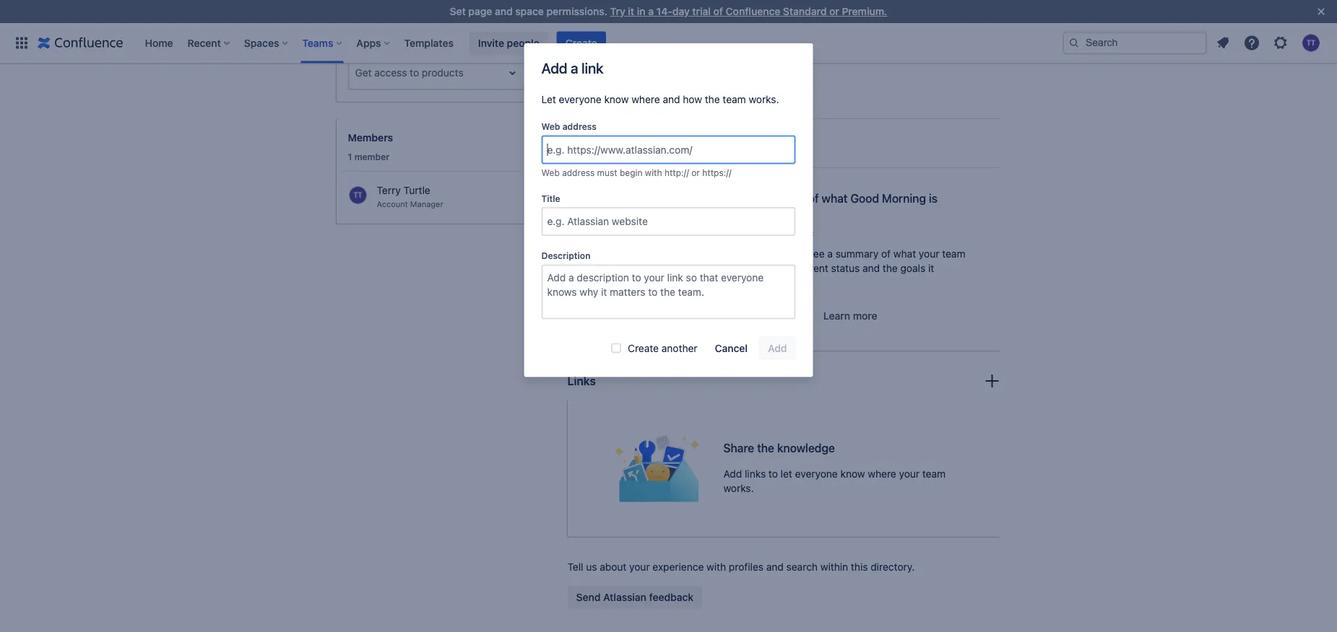 Task type: describe. For each thing, give the bounding box(es) containing it.
on right trial
[[725, 8, 735, 18]]

1 nacho prod from the top
[[609, 8, 654, 18]]

team for add links to let everyone know where your team works.
[[922, 468, 946, 480]]

tell
[[567, 562, 583, 574]]

feedback
[[649, 592, 694, 604]]

search
[[786, 562, 818, 574]]

add links to let everyone know where your team works.
[[724, 468, 946, 495]]

and up joining
[[495, 5, 513, 17]]

goals
[[901, 262, 926, 274]]

powered by atlas link
[[729, 227, 978, 240]]

teammates
[[754, 248, 805, 260]]

add for add links to let everyone know where your team works.
[[724, 468, 742, 480]]

works
[[729, 262, 757, 274]]

access
[[374, 67, 407, 79]]

spaces
[[244, 37, 279, 49]]

2 vertical spatial your
[[629, 562, 650, 574]]

on inside this team's products stay updated on the team's work by joining the products they use.
[[405, 27, 415, 37]]

show
[[580, 97, 601, 106]]

this
[[348, 10, 368, 22]]

a inside help teammates see a summary of what your team works on, the current status and the goals it contributes to.
[[827, 248, 833, 260]]

atlassian
[[603, 592, 647, 604]]

this team's products stay updated on the team's work by joining the products they use.
[[348, 10, 524, 47]]

address for web address must begin with http:// or https://
[[562, 168, 595, 178]]

get atlas free
[[738, 310, 803, 322]]

14-
[[656, 5, 672, 17]]

with inside add a link dialog
[[645, 168, 662, 178]]

updated
[[368, 27, 402, 37]]

powered by atlas
[[744, 228, 814, 239]]

1 30, from the top
[[770, 8, 783, 18]]

confluence
[[726, 5, 780, 17]]

contributes
[[729, 277, 782, 289]]

search image
[[1068, 37, 1080, 49]]

https://
[[702, 168, 731, 178]]

see the status of what good morning is working on
[[729, 192, 938, 220]]

add a link dialog
[[524, 43, 813, 377]]

people
[[507, 37, 539, 49]]

create for create another
[[628, 342, 659, 354]]

2 you created this on october 30, 2023 from the top
[[662, 40, 805, 49]]

and left search
[[766, 562, 784, 574]]

add for add a link
[[541, 59, 567, 76]]

home
[[145, 37, 173, 49]]

us
[[586, 562, 597, 574]]

Title field
[[543, 209, 794, 235]]

account manager
[[377, 200, 443, 209]]

0 vertical spatial this
[[709, 8, 723, 18]]

templates link
[[400, 31, 458, 55]]

create another
[[628, 342, 698, 354]]

learn
[[824, 310, 850, 322]]

the inside add a link dialog
[[705, 94, 720, 105]]

by inside 'link'
[[781, 228, 791, 239]]

new rewards program
[[609, 26, 712, 38]]

they
[[402, 37, 420, 47]]

experience
[[653, 562, 704, 574]]

program
[[673, 26, 712, 38]]

account manager link
[[342, 181, 533, 212]]

0 horizontal spatial team's
[[371, 10, 403, 22]]

1 vertical spatial team's
[[433, 27, 460, 37]]

get access to products
[[355, 67, 464, 79]]

let everyone know where and how the team works.
[[541, 94, 779, 105]]

links
[[745, 468, 766, 480]]

web address
[[541, 122, 597, 132]]

add a link
[[541, 59, 604, 76]]

atlas inside 'link'
[[794, 228, 814, 239]]

knowledge
[[777, 442, 835, 455]]

your for where
[[899, 468, 920, 480]]

how
[[683, 94, 702, 105]]

try
[[610, 5, 625, 17]]

description
[[541, 251, 591, 261]]

see
[[729, 192, 749, 205]]

0 vertical spatial products
[[406, 10, 450, 22]]

premium.
[[842, 5, 887, 17]]

on,
[[760, 262, 774, 274]]

status inside help teammates see a summary of what your team works on, the current status and the goals it contributes to.
[[831, 262, 860, 274]]

0 horizontal spatial of
[[713, 5, 723, 17]]

member
[[354, 152, 390, 162]]

web for web address
[[541, 122, 560, 132]]

learn more button
[[815, 305, 886, 328]]

summary
[[836, 248, 879, 260]]

1 prod from the top
[[636, 8, 654, 18]]

1 member
[[348, 152, 390, 162]]

profiles
[[729, 562, 764, 574]]

1 you created this on october 30, 2023 from the top
[[662, 8, 805, 18]]

get for get atlas free
[[738, 310, 755, 322]]

1 created from the top
[[678, 8, 707, 18]]

set
[[450, 5, 466, 17]]

morning
[[882, 192, 926, 205]]

home link
[[141, 31, 177, 55]]

0 vertical spatial or
[[829, 5, 839, 17]]

share the knowledge
[[724, 442, 835, 455]]

show more
[[580, 97, 623, 106]]

another
[[662, 342, 698, 354]]

help teammates see a summary of what your team works on, the current status and the goals it contributes to.
[[729, 248, 966, 289]]

send atlassian feedback
[[576, 592, 694, 604]]

manager
[[410, 200, 443, 209]]

http://
[[665, 168, 689, 178]]

begin
[[620, 168, 643, 178]]

global element
[[9, 23, 1060, 63]]

contributing
[[567, 142, 636, 156]]

where inside "add links to let everyone know where your team works."
[[868, 468, 896, 480]]

or inside add a link dialog
[[692, 168, 700, 178]]

standard
[[783, 5, 827, 17]]

2 vertical spatial this
[[851, 562, 868, 574]]

what
[[609, 58, 634, 70]]

nacho inside "what are archived ideas? nacho prod"
[[609, 72, 634, 81]]

1
[[348, 152, 352, 162]]

1 horizontal spatial to
[[638, 142, 649, 156]]

new
[[609, 26, 630, 38]]

1 you from the top
[[662, 8, 676, 18]]

members
[[348, 132, 393, 144]]

0 vertical spatial it
[[628, 5, 634, 17]]

within
[[821, 562, 848, 574]]

2 you from the top
[[662, 40, 676, 49]]

settings icon image
[[1272, 34, 1290, 52]]

use.
[[423, 37, 440, 47]]

set page and space permissions. try it in a 14-day trial of confluence standard or premium.
[[450, 5, 887, 17]]

invite people
[[478, 37, 539, 49]]



Task type: locate. For each thing, give the bounding box(es) containing it.
atlas left free
[[758, 310, 782, 322]]

1 horizontal spatial add
[[724, 468, 742, 480]]

created down program
[[678, 40, 707, 49]]

nacho down new
[[609, 40, 634, 49]]

2 30, from the top
[[770, 40, 783, 49]]

powered
[[744, 228, 779, 239]]

0 vertical spatial everyone
[[559, 94, 602, 105]]

tell us about your experience with profiles and search within this directory.
[[567, 562, 915, 574]]

nacho down the what
[[609, 72, 634, 81]]

a inside dialog
[[571, 59, 578, 76]]

1 horizontal spatial by
[[781, 228, 791, 239]]

1 vertical spatial 2023
[[785, 40, 805, 49]]

team inside add a link dialog
[[723, 94, 746, 105]]

cancel
[[715, 342, 748, 354]]

1 vertical spatial products
[[363, 37, 400, 47]]

title
[[541, 194, 560, 204]]

1 horizontal spatial a
[[648, 5, 654, 17]]

2 web from the top
[[541, 168, 560, 178]]

contributing to
[[567, 142, 649, 156]]

good
[[851, 192, 879, 205]]

1 vertical spatial this
[[709, 40, 723, 49]]

send atlassian feedback button
[[567, 587, 702, 610]]

2 vertical spatial to
[[769, 468, 778, 480]]

must
[[597, 168, 617, 178]]

create
[[565, 37, 597, 49], [628, 342, 659, 354]]

to for add
[[769, 468, 778, 480]]

let
[[781, 468, 792, 480]]

0 horizontal spatial more
[[603, 97, 623, 106]]

1 horizontal spatial get
[[738, 310, 755, 322]]

add inside "add links to let everyone know where your team works."
[[724, 468, 742, 480]]

what left good
[[822, 192, 848, 205]]

1 vertical spatial atlas
[[758, 310, 782, 322]]

space
[[515, 5, 544, 17]]

where inside add a link dialog
[[632, 94, 660, 105]]

2 nacho prod from the top
[[609, 40, 654, 49]]

1 vertical spatial works.
[[724, 483, 754, 495]]

create for create
[[565, 37, 597, 49]]

0 vertical spatial what
[[822, 192, 848, 205]]

show more link
[[580, 96, 623, 107]]

trial
[[692, 5, 711, 17]]

it right goals
[[928, 262, 934, 274]]

know inside "add links to let everyone know where your team works."
[[841, 468, 865, 480]]

team's down set
[[433, 27, 460, 37]]

by right work
[[484, 27, 494, 37]]

create inside add a link dialog
[[628, 342, 659, 354]]

this right within
[[851, 562, 868, 574]]

team's
[[371, 10, 403, 22], [433, 27, 460, 37]]

everyone down 'knowledge'
[[795, 468, 838, 480]]

1 web from the top
[[541, 122, 560, 132]]

1 vertical spatial 30,
[[770, 40, 783, 49]]

close image
[[1313, 3, 1330, 20]]

2 vertical spatial team
[[922, 468, 946, 480]]

to.
[[785, 277, 797, 289]]

0 vertical spatial 2023
[[785, 8, 805, 18]]

0 vertical spatial to
[[410, 67, 419, 79]]

you
[[662, 8, 676, 18], [662, 40, 676, 49]]

help
[[729, 248, 751, 260]]

your
[[919, 248, 939, 260], [899, 468, 920, 480], [629, 562, 650, 574]]

working
[[729, 206, 772, 220]]

atlas inside button
[[758, 310, 782, 322]]

0 vertical spatial works.
[[749, 94, 779, 105]]

more right learn
[[853, 310, 878, 322]]

2 vertical spatial of
[[881, 248, 891, 260]]

get
[[355, 67, 372, 79], [738, 310, 755, 322]]

prod
[[636, 8, 654, 18], [636, 40, 654, 49], [636, 72, 654, 81]]

0 vertical spatial nacho
[[609, 8, 634, 18]]

0 vertical spatial of
[[713, 5, 723, 17]]

0 horizontal spatial a
[[571, 59, 578, 76]]

more right show
[[603, 97, 623, 106]]

get left access at the left
[[355, 67, 372, 79]]

1 vertical spatial get
[[738, 310, 755, 322]]

it inside help teammates see a summary of what your team works on, the current status and the goals it contributes to.
[[928, 262, 934, 274]]

a right see
[[827, 248, 833, 260]]

free
[[784, 310, 803, 322]]

more for learn more
[[853, 310, 878, 322]]

1 vertical spatial you created this on october 30, 2023
[[662, 40, 805, 49]]

0 vertical spatial a
[[648, 5, 654, 17]]

1 nacho from the top
[[609, 8, 634, 18]]

ideas?
[[697, 58, 727, 70]]

know
[[604, 94, 629, 105], [841, 468, 865, 480]]

open image
[[504, 64, 521, 82]]

2 2023 from the top
[[785, 40, 805, 49]]

3 prod from the top
[[636, 72, 654, 81]]

0 vertical spatial nacho prod
[[609, 8, 654, 18]]

what
[[822, 192, 848, 205], [894, 248, 916, 260]]

share
[[724, 442, 754, 455]]

1 vertical spatial where
[[868, 468, 896, 480]]

create link
[[557, 31, 606, 55]]

banner
[[0, 23, 1337, 64]]

cancel button
[[706, 337, 756, 360]]

Web address field
[[543, 137, 794, 163]]

this up program
[[709, 8, 723, 18]]

everyone
[[559, 94, 602, 105], [795, 468, 838, 480]]

address for web address
[[563, 122, 597, 132]]

Search field
[[1063, 31, 1207, 55]]

0 vertical spatial prod
[[636, 8, 654, 18]]

get for get access to products
[[355, 67, 372, 79]]

stay
[[348, 27, 366, 37]]

1 horizontal spatial it
[[928, 262, 934, 274]]

1 vertical spatial by
[[781, 228, 791, 239]]

2023 right confluence
[[785, 8, 805, 18]]

works. right how
[[749, 94, 779, 105]]

1 horizontal spatial create
[[628, 342, 659, 354]]

atlas up see
[[794, 228, 814, 239]]

0 vertical spatial status
[[772, 192, 805, 205]]

1 vertical spatial to
[[638, 142, 649, 156]]

2023
[[785, 8, 805, 18], [785, 40, 805, 49]]

by up 'teammates'
[[781, 228, 791, 239]]

banner containing home
[[0, 23, 1337, 64]]

0 vertical spatial where
[[632, 94, 660, 105]]

30, left standard
[[770, 8, 783, 18]]

get atlas free button
[[729, 305, 812, 328]]

link
[[581, 59, 604, 76]]

get inside button
[[738, 310, 755, 322]]

web down the let
[[541, 122, 560, 132]]

add link image
[[984, 373, 1001, 390]]

create up add a link
[[565, 37, 597, 49]]

on inside see the status of what good morning is working on
[[774, 206, 788, 220]]

create inside global element
[[565, 37, 597, 49]]

web up 'title'
[[541, 168, 560, 178]]

1 vertical spatial create
[[628, 342, 659, 354]]

about
[[600, 562, 627, 574]]

0 horizontal spatial status
[[772, 192, 805, 205]]

created up program
[[678, 8, 707, 18]]

2 horizontal spatial to
[[769, 468, 778, 480]]

2 horizontal spatial a
[[827, 248, 833, 260]]

1 horizontal spatial what
[[894, 248, 916, 260]]

0 horizontal spatial what
[[822, 192, 848, 205]]

works. down links
[[724, 483, 754, 495]]

3 nacho from the top
[[609, 72, 634, 81]]

address
[[563, 122, 597, 132], [562, 168, 595, 178]]

of right trial
[[713, 5, 723, 17]]

on up ideas?
[[725, 40, 735, 49]]

0 vertical spatial add
[[541, 59, 567, 76]]

team inside help teammates see a summary of what your team works on, the current status and the goals it contributes to.
[[942, 248, 966, 260]]

a
[[648, 5, 654, 17], [571, 59, 578, 76], [827, 248, 833, 260]]

1 vertical spatial with
[[707, 562, 726, 574]]

0 vertical spatial you created this on october 30, 2023
[[662, 8, 805, 18]]

account
[[377, 200, 408, 209]]

know right let
[[841, 468, 865, 480]]

0 horizontal spatial get
[[355, 67, 372, 79]]

or right standard
[[829, 5, 839, 17]]

atlas
[[794, 228, 814, 239], [758, 310, 782, 322]]

prod down rewards
[[636, 40, 654, 49]]

in
[[637, 5, 646, 17]]

works.
[[749, 94, 779, 105], [724, 483, 754, 495]]

created
[[678, 8, 707, 18], [678, 40, 707, 49]]

1 vertical spatial october
[[737, 40, 768, 49]]

it left in
[[628, 5, 634, 17]]

add left links
[[724, 468, 742, 480]]

1 horizontal spatial team's
[[433, 27, 460, 37]]

1 vertical spatial your
[[899, 468, 920, 480]]

0 vertical spatial web
[[541, 122, 560, 132]]

0 horizontal spatial where
[[632, 94, 660, 105]]

address down show
[[563, 122, 597, 132]]

you created this on october 30, 2023
[[662, 8, 805, 18], [662, 40, 805, 49]]

2 prod from the top
[[636, 40, 654, 49]]

the inside see the status of what good morning is working on
[[752, 192, 769, 205]]

know right show
[[604, 94, 629, 105]]

0 vertical spatial atlas
[[794, 228, 814, 239]]

2 vertical spatial a
[[827, 248, 833, 260]]

2 october from the top
[[737, 40, 768, 49]]

this up ideas?
[[709, 40, 723, 49]]

web address must begin with http:// or https://
[[541, 168, 731, 178]]

1 address from the top
[[563, 122, 597, 132]]

you up "new rewards program"
[[662, 8, 676, 18]]

try it in a 14-day trial of confluence standard or premium. link
[[610, 5, 887, 17]]

current
[[795, 262, 828, 274]]

products left they
[[363, 37, 400, 47]]

with left profiles
[[707, 562, 726, 574]]

2 vertical spatial prod
[[636, 72, 654, 81]]

status up powered by atlas
[[772, 192, 805, 205]]

prod down are
[[636, 72, 654, 81]]

of up powered by atlas
[[808, 192, 819, 205]]

1 vertical spatial nacho
[[609, 40, 634, 49]]

a right in
[[648, 5, 654, 17]]

more for show more
[[603, 97, 623, 106]]

get down contributes
[[738, 310, 755, 322]]

0 vertical spatial get
[[355, 67, 372, 79]]

templates
[[404, 37, 454, 49]]

1 horizontal spatial atlas
[[794, 228, 814, 239]]

to up web address must begin with http:// or https://
[[638, 142, 649, 156]]

team inside "add links to let everyone know where your team works."
[[922, 468, 946, 480]]

and inside add a link dialog
[[663, 94, 680, 105]]

of inside help teammates see a summary of what your team works on, the current status and the goals it contributes to.
[[881, 248, 891, 260]]

0 vertical spatial know
[[604, 94, 629, 105]]

add up the let
[[541, 59, 567, 76]]

1 horizontal spatial more
[[853, 310, 878, 322]]

address left must
[[562, 168, 595, 178]]

what up goals
[[894, 248, 916, 260]]

0 horizontal spatial it
[[628, 5, 634, 17]]

see
[[808, 248, 825, 260]]

by
[[484, 27, 494, 37], [781, 228, 791, 239]]

1 horizontal spatial status
[[831, 262, 860, 274]]

0 vertical spatial team
[[723, 94, 746, 105]]

1 horizontal spatial know
[[841, 468, 865, 480]]

0 horizontal spatial to
[[410, 67, 419, 79]]

2 address from the top
[[562, 168, 595, 178]]

of right summary
[[881, 248, 891, 260]]

to for get
[[410, 67, 419, 79]]

0 vertical spatial 30,
[[770, 8, 783, 18]]

status inside see the status of what good morning is working on
[[772, 192, 805, 205]]

0 horizontal spatial with
[[645, 168, 662, 178]]

invite
[[478, 37, 504, 49]]

and left how
[[663, 94, 680, 105]]

you down "new rewards program"
[[662, 40, 676, 49]]

links
[[567, 374, 596, 388]]

to left let
[[769, 468, 778, 480]]

0 vertical spatial address
[[563, 122, 597, 132]]

permissions.
[[547, 5, 607, 17]]

everyone inside add a link dialog
[[559, 94, 602, 105]]

everyone inside "add links to let everyone know where your team works."
[[795, 468, 838, 480]]

what inside see the status of what good morning is working on
[[822, 192, 848, 205]]

1 horizontal spatial or
[[829, 5, 839, 17]]

and inside help teammates see a summary of what your team works on, the current status and the goals it contributes to.
[[863, 262, 880, 274]]

works. inside add a link dialog
[[749, 94, 779, 105]]

by inside this team's products stay updated on the team's work by joining the products they use.
[[484, 27, 494, 37]]

1 horizontal spatial where
[[868, 468, 896, 480]]

add inside dialog
[[541, 59, 567, 76]]

confluence image
[[38, 34, 123, 52], [38, 34, 123, 52]]

october down confluence
[[737, 40, 768, 49]]

1 vertical spatial what
[[894, 248, 916, 260]]

web for web address must begin with http:// or https://
[[541, 168, 560, 178]]

1 vertical spatial a
[[571, 59, 578, 76]]

your inside help teammates see a summary of what your team works on, the current status and the goals it contributes to.
[[919, 248, 939, 260]]

or right 'http://' in the top of the page
[[692, 168, 700, 178]]

of inside see the status of what good morning is working on
[[808, 192, 819, 205]]

2023 down standard
[[785, 40, 805, 49]]

1 vertical spatial created
[[678, 40, 707, 49]]

0 horizontal spatial everyone
[[559, 94, 602, 105]]

1 vertical spatial of
[[808, 192, 819, 205]]

archived
[[654, 58, 694, 70]]

what inside help teammates see a summary of what your team works on, the current status and the goals it contributes to.
[[894, 248, 916, 260]]

this
[[709, 8, 723, 18], [709, 40, 723, 49], [851, 562, 868, 574]]

30, down confluence
[[770, 40, 783, 49]]

team's up "updated"
[[371, 10, 403, 22]]

prod left 14-
[[636, 8, 654, 18]]

2 created from the top
[[678, 40, 707, 49]]

1 horizontal spatial everyone
[[795, 468, 838, 480]]

nacho prod down new
[[609, 40, 654, 49]]

spaces button
[[240, 31, 294, 55]]

of
[[713, 5, 723, 17], [808, 192, 819, 205], [881, 248, 891, 260]]

0 vertical spatial you
[[662, 8, 676, 18]]

1 vertical spatial it
[[928, 262, 934, 274]]

you created this on october 30, 2023 up ideas?
[[662, 40, 805, 49]]

joining
[[497, 27, 524, 37]]

a left "link"
[[571, 59, 578, 76]]

on left use.
[[405, 27, 415, 37]]

create left another
[[628, 342, 659, 354]]

Description text field
[[541, 265, 796, 320]]

0 vertical spatial with
[[645, 168, 662, 178]]

status down summary
[[831, 262, 860, 274]]

2 vertical spatial products
[[422, 67, 464, 79]]

know inside add a link dialog
[[604, 94, 629, 105]]

team for help teammates see a summary of what your team works on, the current status and the goals it contributes to.
[[942, 248, 966, 260]]

you created this on october 30, 2023 up program
[[662, 8, 805, 18]]

let
[[541, 94, 556, 105]]

or
[[829, 5, 839, 17], [692, 168, 700, 178]]

directory.
[[871, 562, 915, 574]]

0 horizontal spatial atlas
[[758, 310, 782, 322]]

0 horizontal spatial know
[[604, 94, 629, 105]]

0 vertical spatial your
[[919, 248, 939, 260]]

to
[[410, 67, 419, 79], [638, 142, 649, 156], [769, 468, 778, 480]]

nacho prod up new
[[609, 8, 654, 18]]

2 horizontal spatial of
[[881, 248, 891, 260]]

1 vertical spatial more
[[853, 310, 878, 322]]

1 vertical spatial nacho prod
[[609, 40, 654, 49]]

works. inside "add links to let everyone know where your team works."
[[724, 483, 754, 495]]

and down summary
[[863, 262, 880, 274]]

products
[[406, 10, 450, 22], [363, 37, 400, 47], [422, 67, 464, 79]]

your for what
[[919, 248, 939, 260]]

1 vertical spatial status
[[831, 262, 860, 274]]

your inside "add links to let everyone know where your team works."
[[899, 468, 920, 480]]

1 2023 from the top
[[785, 8, 805, 18]]

0 vertical spatial by
[[484, 27, 494, 37]]

0 horizontal spatial by
[[484, 27, 494, 37]]

1 horizontal spatial of
[[808, 192, 819, 205]]

2 nacho from the top
[[609, 40, 634, 49]]

1 vertical spatial you
[[662, 40, 676, 49]]

more inside button
[[853, 310, 878, 322]]

is
[[929, 192, 938, 205]]

1 horizontal spatial with
[[707, 562, 726, 574]]

prod inside "what are archived ideas? nacho prod"
[[636, 72, 654, 81]]

on up powered by atlas
[[774, 206, 788, 220]]

with right the begin
[[645, 168, 662, 178]]

nacho up new
[[609, 8, 634, 18]]

1 october from the top
[[737, 8, 768, 18]]

products down templates link
[[422, 67, 464, 79]]

page
[[468, 5, 492, 17]]

send
[[576, 592, 601, 604]]

atlas image
[[729, 228, 741, 239]]

products up use.
[[406, 10, 450, 22]]

0 vertical spatial more
[[603, 97, 623, 106]]

to right access at the left
[[410, 67, 419, 79]]

1 vertical spatial web
[[541, 168, 560, 178]]

everyone up web address
[[559, 94, 602, 105]]

october right trial
[[737, 8, 768, 18]]

to inside "add links to let everyone know where your team works."
[[769, 468, 778, 480]]



Task type: vqa. For each thing, say whether or not it's contained in the screenshot.
"Pencil"
no



